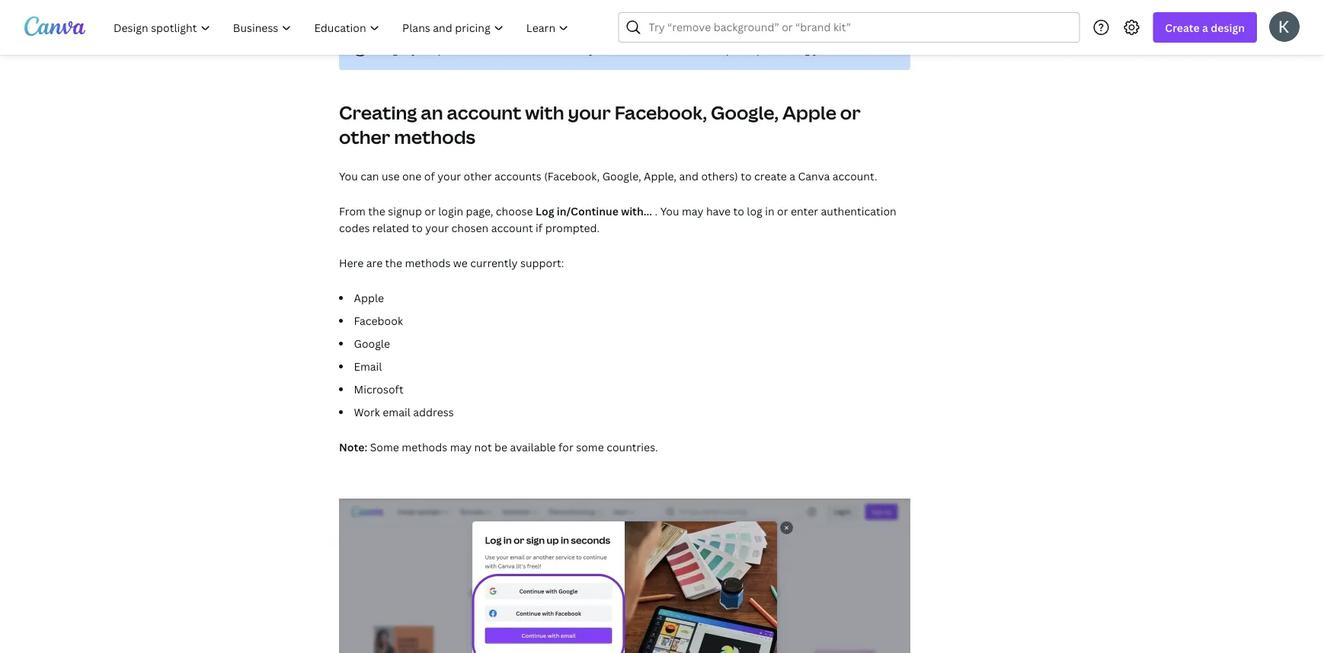 Task type: vqa. For each thing, say whether or not it's contained in the screenshot.
'in/Continue'
yes



Task type: locate. For each thing, give the bounding box(es) containing it.
1 vertical spatial apple
[[354, 291, 384, 305]]

0 vertical spatial google,
[[711, 100, 779, 125]]

may
[[682, 204, 704, 218], [450, 440, 472, 455]]

page,
[[466, 204, 493, 218]]

your right with
[[568, 100, 611, 125]]

on
[[741, 42, 754, 56]]

are
[[366, 256, 383, 270]]

google,
[[711, 100, 779, 125], [603, 169, 641, 183]]

google, down on
[[711, 100, 779, 125]]

can
[[517, 42, 536, 56], [645, 42, 664, 56], [361, 169, 379, 183]]

creating
[[339, 100, 417, 125]]

methods left we
[[405, 256, 451, 270]]

here
[[339, 256, 364, 270]]

some
[[576, 440, 604, 455]]

email
[[354, 359, 382, 374]]

your right forgot
[[412, 42, 435, 56]]

can left 'use'
[[361, 169, 379, 183]]

facebook
[[354, 314, 403, 328]]

methods down address
[[402, 440, 448, 455]]

reset
[[538, 42, 564, 56]]

may left not
[[450, 440, 472, 455]]

choose
[[496, 204, 533, 218]]

note:
[[339, 440, 368, 455]]

apple inside creating an account with your facebook, google, apple or other methods
[[783, 100, 837, 125]]

protecting your account link
[[757, 42, 882, 56]]

prompted.
[[545, 221, 600, 235]]

available
[[510, 440, 556, 455]]

other up "page," at the left
[[464, 169, 492, 183]]

1 horizontal spatial may
[[682, 204, 704, 218]]

1 horizontal spatial google,
[[711, 100, 779, 125]]

0 horizontal spatial may
[[450, 440, 472, 455]]

facebook,
[[615, 100, 707, 125]]

1 vertical spatial other
[[464, 169, 492, 183]]

.
[[618, 42, 621, 56], [882, 42, 884, 56], [655, 204, 658, 218]]

account
[[839, 42, 882, 56], [447, 100, 522, 125], [491, 221, 533, 235]]

other
[[339, 125, 390, 149], [464, 169, 492, 183]]

microsoft
[[354, 382, 404, 397]]

0 vertical spatial apple
[[783, 100, 837, 125]]

1 vertical spatial google,
[[603, 169, 641, 183]]

the up related
[[368, 204, 385, 218]]

0 vertical spatial account
[[839, 42, 882, 56]]

apple
[[783, 100, 837, 125], [354, 291, 384, 305]]

you right with...
[[661, 204, 680, 218]]

1 horizontal spatial can
[[517, 42, 536, 56]]

0 horizontal spatial or
[[425, 204, 436, 218]]

a left canva
[[790, 169, 796, 183]]

note: some methods may not be available for some countries.
[[339, 440, 658, 455]]

0 horizontal spatial .
[[618, 42, 621, 56]]

accounts
[[495, 169, 542, 183]]

1 horizontal spatial apple
[[783, 100, 837, 125]]

signup
[[388, 204, 422, 218]]

to
[[741, 169, 752, 183], [734, 204, 745, 218], [412, 221, 423, 235]]

other inside creating an account with your facebook, google, apple or other methods
[[339, 125, 390, 149]]

top level navigation element
[[104, 12, 582, 43]]

2 vertical spatial account
[[491, 221, 533, 235]]

may left have
[[682, 204, 704, 218]]

not
[[474, 440, 492, 455]]

to left log
[[734, 204, 745, 218]]

account inside . you may have to log in or enter authentication codes related to your chosen account if prompted.
[[491, 221, 533, 235]]

methods up of
[[394, 125, 476, 149]]

2 horizontal spatial or
[[841, 100, 861, 125]]

your
[[412, 42, 435, 56], [813, 42, 837, 56], [568, 100, 611, 125], [438, 169, 461, 183], [425, 221, 449, 235]]

or left login at the left top of page
[[425, 204, 436, 218]]

the
[[368, 204, 385, 218], [385, 256, 402, 270]]

in/continue
[[557, 204, 619, 218]]

or inside creating an account with your facebook, google, apple or other methods
[[841, 100, 861, 125]]

a
[[1203, 20, 1209, 35], [790, 169, 796, 183]]

you right password? on the top of page
[[495, 42, 514, 56]]

a left design
[[1203, 20, 1209, 35]]

2 horizontal spatial .
[[882, 42, 884, 56]]

1 horizontal spatial .
[[655, 204, 658, 218]]

anytime
[[577, 42, 618, 56]]

apple up canva
[[783, 100, 837, 125]]

can left also
[[645, 42, 664, 56]]

use
[[382, 169, 400, 183]]

0 horizontal spatial other
[[339, 125, 390, 149]]

to down signup
[[412, 221, 423, 235]]

or
[[841, 100, 861, 125], [425, 204, 436, 218], [777, 204, 788, 218]]

account.
[[833, 169, 878, 183]]

can left reset
[[517, 42, 536, 56]]

others)
[[701, 169, 738, 183]]

google, up with...
[[603, 169, 641, 183]]

1 horizontal spatial a
[[1203, 20, 1209, 35]]

0 vertical spatial may
[[682, 204, 704, 218]]

. inside . you may have to log in or enter authentication codes related to your chosen account if prompted.
[[655, 204, 658, 218]]

the right are at the top left
[[385, 256, 402, 270]]

create
[[1166, 20, 1200, 35]]

here are the methods we currently support:
[[339, 256, 564, 270]]

0 horizontal spatial can
[[361, 169, 379, 183]]

some
[[370, 440, 399, 455]]

apple up facebook
[[354, 291, 384, 305]]

your right protecting
[[813, 42, 837, 56]]

0 vertical spatial methods
[[394, 125, 476, 149]]

other up 'use'
[[339, 125, 390, 149]]

methods
[[394, 125, 476, 149], [405, 256, 451, 270], [402, 440, 448, 455]]

email
[[383, 405, 411, 420]]

an
[[421, 100, 443, 125]]

you
[[495, 42, 514, 56], [624, 42, 643, 56], [339, 169, 358, 183], [661, 204, 680, 218]]

your inside . you may have to log in or enter authentication codes related to your chosen account if prompted.
[[425, 221, 449, 235]]

and
[[679, 169, 699, 183]]

null image
[[339, 474, 911, 654]]

0 vertical spatial a
[[1203, 20, 1209, 35]]

or right in
[[777, 204, 788, 218]]

your down login at the left top of page
[[425, 221, 449, 235]]

1 vertical spatial the
[[385, 256, 402, 270]]

0 vertical spatial other
[[339, 125, 390, 149]]

we
[[453, 256, 468, 270]]

0 horizontal spatial google,
[[603, 169, 641, 183]]

1 vertical spatial account
[[447, 100, 522, 125]]

related
[[373, 221, 409, 235]]

or up account. at the right of the page
[[841, 100, 861, 125]]

to left create
[[741, 169, 752, 183]]

of
[[424, 169, 435, 183]]

0 vertical spatial the
[[368, 204, 385, 218]]

0 horizontal spatial a
[[790, 169, 796, 183]]

or inside . you may have to log in or enter authentication codes related to your chosen account if prompted.
[[777, 204, 788, 218]]

1 horizontal spatial or
[[777, 204, 788, 218]]

0 horizontal spatial apple
[[354, 291, 384, 305]]



Task type: describe. For each thing, give the bounding box(es) containing it.
with...
[[621, 204, 653, 218]]

your inside creating an account with your facebook, google, apple or other methods
[[568, 100, 611, 125]]

learn
[[690, 42, 716, 56]]

1 vertical spatial to
[[734, 204, 745, 218]]

log
[[536, 204, 554, 218]]

tips
[[719, 42, 738, 56]]

in
[[765, 204, 775, 218]]

you up from
[[339, 169, 358, 183]]

account inside creating an account with your facebook, google, apple or other methods
[[447, 100, 522, 125]]

you inside . you may have to log in or enter authentication codes related to your chosen account if prompted.
[[661, 204, 680, 218]]

countries.
[[607, 440, 658, 455]]

1 vertical spatial methods
[[405, 256, 451, 270]]

you can use one of your other accounts (facebook, google, apple, and others) to create a canva account.
[[339, 169, 878, 183]]

reset it anytime link
[[538, 42, 618, 56]]

forgot your password? you can reset it anytime . you can also learn tips on protecting your account .
[[376, 42, 884, 56]]

2 horizontal spatial can
[[645, 42, 664, 56]]

one
[[402, 169, 422, 183]]

design
[[1211, 20, 1245, 35]]

1 vertical spatial may
[[450, 440, 472, 455]]

you right anytime
[[624, 42, 643, 56]]

create a design
[[1166, 20, 1245, 35]]

create a design button
[[1153, 12, 1258, 43]]

from
[[339, 204, 366, 218]]

apple,
[[644, 169, 677, 183]]

password?
[[438, 42, 493, 56]]

it
[[567, 42, 574, 56]]

log
[[747, 204, 763, 218]]

2 vertical spatial to
[[412, 221, 423, 235]]

2 vertical spatial methods
[[402, 440, 448, 455]]

currently
[[470, 256, 518, 270]]

login
[[438, 204, 463, 218]]

also
[[666, 42, 687, 56]]

protecting
[[757, 42, 811, 56]]

. you may have to log in or enter authentication codes related to your chosen account if prompted.
[[339, 204, 897, 235]]

1 horizontal spatial other
[[464, 169, 492, 183]]

for
[[559, 440, 574, 455]]

have
[[706, 204, 731, 218]]

may inside . you may have to log in or enter authentication codes related to your chosen account if prompted.
[[682, 204, 704, 218]]

codes
[[339, 221, 370, 235]]

your right of
[[438, 169, 461, 183]]

(facebook,
[[544, 169, 600, 183]]

canva
[[798, 169, 830, 183]]

authentication
[[821, 204, 897, 218]]

chosen
[[452, 221, 489, 235]]

kendall parks image
[[1270, 11, 1300, 42]]

work email address
[[354, 405, 454, 420]]

address
[[413, 405, 454, 420]]

create
[[755, 169, 787, 183]]

be
[[495, 440, 508, 455]]

if
[[536, 221, 543, 235]]

Try "remove background" or "brand kit" search field
[[649, 13, 1070, 42]]

1 vertical spatial a
[[790, 169, 796, 183]]

enter
[[791, 204, 819, 218]]

from the signup or login page, choose log in/continue with...
[[339, 204, 653, 218]]

google
[[354, 336, 390, 351]]

support:
[[521, 256, 564, 270]]

a inside dropdown button
[[1203, 20, 1209, 35]]

0 vertical spatial to
[[741, 169, 752, 183]]

creating an account with your facebook, google, apple or other methods
[[339, 100, 861, 149]]

work
[[354, 405, 380, 420]]

forgot
[[376, 42, 409, 56]]

google, inside creating an account with your facebook, google, apple or other methods
[[711, 100, 779, 125]]

methods inside creating an account with your facebook, google, apple or other methods
[[394, 125, 476, 149]]

with
[[525, 100, 564, 125]]



